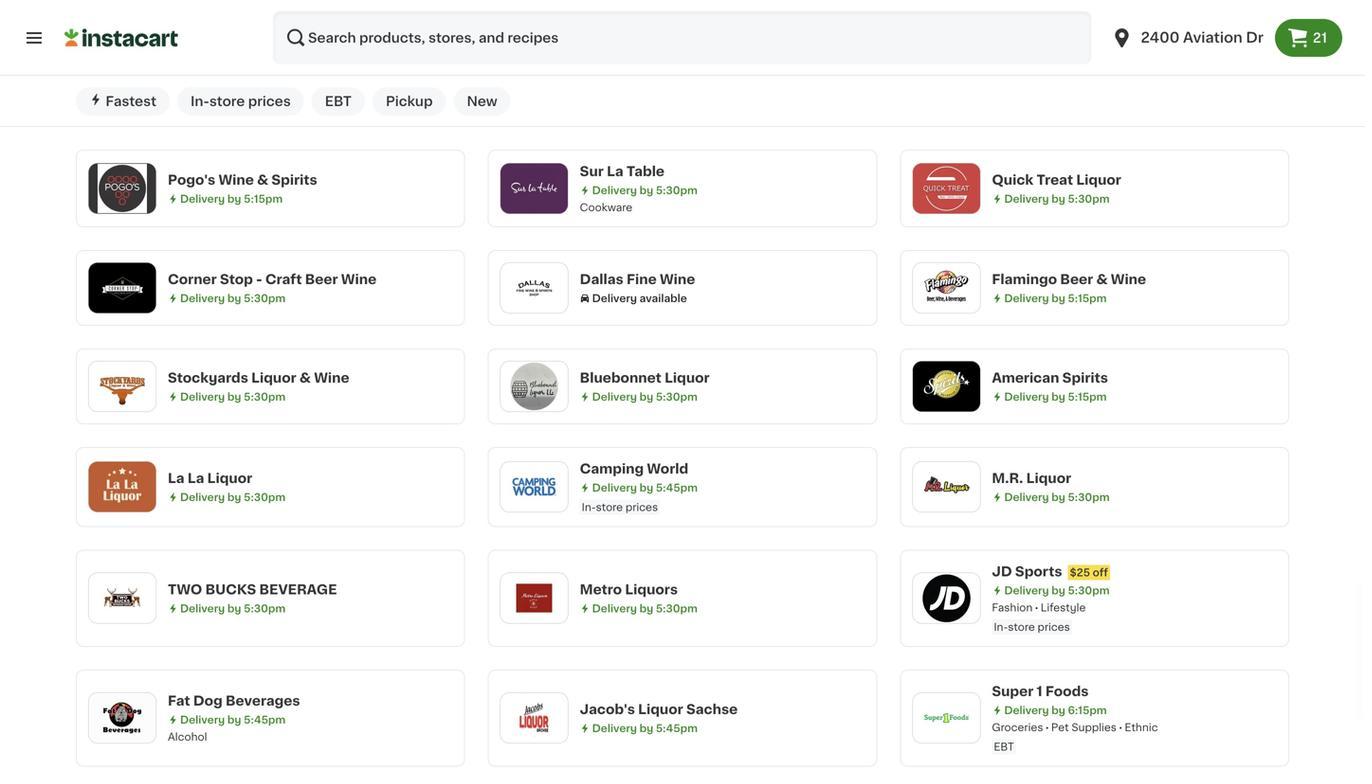 Task type: locate. For each thing, give the bounding box(es) containing it.
beer right craft
[[305, 273, 338, 286]]

spirits down 5:00pm
[[271, 173, 317, 187]]

by for american spirits
[[1052, 392, 1065, 402]]

1 horizontal spatial beer
[[1060, 273, 1093, 286]]

la for la
[[188, 472, 204, 485]]

instacart logo image
[[64, 27, 178, 49]]

delivery up cookware on the left top of page
[[592, 185, 637, 196]]

1 vertical spatial ebt
[[994, 742, 1014, 753]]

2 horizontal spatial store
[[1008, 622, 1035, 633]]

flamingo beer & wine logo image
[[922, 263, 971, 313]]

5:30pm for bluebonnet liquor
[[656, 392, 698, 402]]

5:45pm down the beverages
[[244, 715, 286, 726]]

delivery by 5:30pm down quick treat liquor at right top
[[1004, 194, 1110, 204]]

by down the pogo's wine & spirits
[[227, 194, 241, 204]]

delivery by 5:45pm down fat dog beverages
[[180, 715, 286, 726]]

by down liquors
[[639, 604, 653, 614]]

store down fashion
[[1008, 622, 1035, 633]]

delivery down "flamingo"
[[1004, 293, 1049, 304]]

quick
[[992, 173, 1033, 187]]

1 vertical spatial stop
[[220, 273, 253, 286]]

el
[[168, 72, 181, 85]]

foods
[[1046, 685, 1089, 699]]

store down ahorro
[[209, 95, 245, 108]]

delivery for dallas fine wine
[[592, 293, 637, 304]]

metro
[[580, 584, 622, 597]]

0 horizontal spatial beer
[[305, 273, 338, 286]]

1 vertical spatial in-
[[582, 502, 596, 513]]

by down fat dog beverages
[[227, 715, 241, 726]]

delivery down "m.r. liquor"
[[1004, 493, 1049, 503]]

5:30pm down two bucks beverage
[[244, 604, 286, 614]]

la la liquor logo image
[[98, 463, 147, 512]]

available
[[639, 293, 687, 304]]

0 vertical spatial in-
[[191, 95, 209, 108]]

in- down camping
[[582, 502, 596, 513]]

delivery by 5:30pm down stockyards
[[180, 392, 286, 402]]

delivery by 5:30pm for quick treat liquor
[[1004, 194, 1110, 204]]

delivery
[[180, 92, 225, 102], [592, 185, 637, 196], [180, 194, 225, 204], [1004, 194, 1049, 204], [180, 293, 225, 304], [592, 293, 637, 304], [1004, 293, 1049, 304], [180, 392, 225, 402], [592, 392, 637, 402], [1004, 392, 1049, 402], [592, 483, 637, 493], [180, 493, 225, 503], [1004, 493, 1049, 503], [1004, 586, 1049, 596], [180, 604, 225, 614], [592, 604, 637, 614], [1004, 706, 1049, 716], [180, 715, 225, 726], [592, 724, 637, 734]]

new
[[467, 95, 497, 108]]

2 2400 aviation dr button from the left
[[1111, 11, 1264, 64]]

5:15pm down the flamingo beer & wine
[[1068, 293, 1107, 304]]

1 horizontal spatial la
[[188, 472, 204, 485]]

ahorro
[[184, 72, 232, 85]]

delivery by 5:45pm for dog
[[180, 715, 286, 726]]

5:15pm
[[244, 194, 283, 204], [1068, 293, 1107, 304], [1068, 392, 1107, 402]]

delivery by 5:30pm down 'la la liquor'
[[180, 493, 286, 503]]

delivery by 5:15pm
[[180, 194, 283, 204], [1004, 293, 1107, 304], [1004, 392, 1107, 402]]

in-
[[191, 95, 209, 108], [582, 502, 596, 513], [994, 622, 1008, 633]]

delivery by 5:30pm down table
[[592, 185, 698, 196]]

5:45pm down world
[[656, 483, 698, 493]]

by up pet
[[1052, 706, 1065, 716]]

delivery down stockyards
[[180, 392, 225, 402]]

2 horizontal spatial la
[[607, 165, 623, 178]]

delivery by 5:30pm up the lifestyle on the right bottom of the page
[[1004, 586, 1110, 596]]

delivery down american
[[1004, 392, 1049, 402]]

by down bluebonnet liquor
[[639, 392, 653, 402]]

fat
[[168, 695, 190, 708]]

0 vertical spatial spirits
[[271, 173, 317, 187]]

delivery down pogo's
[[180, 194, 225, 204]]

flamingo beer & wine
[[992, 273, 1146, 286]]

liquor
[[1076, 173, 1121, 187], [251, 371, 296, 385], [665, 371, 710, 385], [207, 472, 252, 485], [1026, 472, 1071, 485], [638, 703, 683, 717]]

0 vertical spatial store
[[209, 95, 245, 108]]

by for pogo's wine & spirits
[[227, 194, 241, 204]]

fastest button
[[76, 87, 170, 116]]

delivery by 5:00pm
[[180, 92, 286, 102]]

prices inside button
[[248, 95, 291, 108]]

0 horizontal spatial store
[[209, 95, 245, 108]]

1 vertical spatial delivery by 5:15pm
[[1004, 293, 1107, 304]]

delivery by 5:30pm down -
[[180, 293, 286, 304]]

delivery by 5:45pm down jacob's liquor sachse
[[592, 724, 698, 734]]

1 horizontal spatial in-
[[582, 502, 596, 513]]

delivery by 5:30pm down "m.r. liquor"
[[1004, 493, 1110, 503]]

by for m.r. liquor
[[1052, 493, 1065, 503]]

fat dog beverages
[[168, 695, 300, 708]]

5:30pm down "m.r. liquor"
[[1068, 493, 1110, 503]]

5:45pm down jacob's liquor sachse
[[656, 724, 698, 734]]

0 vertical spatial 5:15pm
[[244, 194, 283, 204]]

ethnic
[[1125, 723, 1158, 733]]

0 horizontal spatial in-store prices
[[191, 95, 291, 108]]

sports
[[1015, 565, 1062, 579]]

quick treat liquor logo image
[[922, 164, 971, 213]]

beer
[[305, 273, 338, 286], [1060, 273, 1093, 286]]

delivery down ahorro
[[180, 92, 225, 102]]

ebt inside groceries pet supplies ethnic ebt
[[994, 742, 1014, 753]]

delivery down corner
[[180, 293, 225, 304]]

by down american spirits
[[1052, 392, 1065, 402]]

store down camping
[[596, 502, 623, 513]]

delivery by 5:30pm for bluebonnet liquor
[[592, 392, 698, 402]]

world
[[647, 462, 688, 476]]

american
[[992, 371, 1059, 385]]

by down the flamingo beer & wine
[[1052, 293, 1065, 304]]

delivery available
[[592, 293, 687, 304]]

5:30pm down liquors
[[656, 604, 698, 614]]

2 horizontal spatial &
[[1096, 273, 1108, 286]]

0 vertical spatial stop
[[1067, 72, 1100, 85]]

delivery by 5:30pm down bluebonnet liquor
[[592, 392, 698, 402]]

in- inside the fashion lifestyle in-store prices
[[994, 622, 1008, 633]]

bluebonnet liquor logo image
[[510, 362, 559, 411]]

store inside button
[[209, 95, 245, 108]]

delivery by 5:30pm down "bucks"
[[180, 604, 286, 614]]

spirits right american
[[1062, 371, 1108, 385]]

5:30pm for corner stop - craft beer wine
[[244, 293, 286, 304]]

liquor for jacob's liquor sachse
[[638, 703, 683, 717]]

2 beer from the left
[[1060, 273, 1093, 286]]

in- down fashion
[[994, 622, 1008, 633]]

american spirits logo image
[[922, 362, 971, 411]]

&
[[257, 173, 268, 187], [1096, 273, 1108, 286], [299, 371, 311, 385]]

None search field
[[273, 11, 1092, 64]]

0 vertical spatial prices
[[248, 95, 291, 108]]

0 horizontal spatial stop
[[220, 273, 253, 286]]

stockyards liquor & wine
[[168, 371, 349, 385]]

jd
[[992, 565, 1012, 579]]

delivery down dallas
[[592, 293, 637, 304]]

6:15pm
[[1068, 706, 1107, 716]]

2 vertical spatial store
[[1008, 622, 1035, 633]]

in-store prices button
[[177, 87, 304, 116]]

prices down the supermarket
[[248, 95, 291, 108]]

& for wine
[[257, 173, 268, 187]]

stop left -
[[220, 273, 253, 286]]

delivery by 5:15pm for wine
[[180, 194, 283, 204]]

0 horizontal spatial in-
[[191, 95, 209, 108]]

2 vertical spatial prices
[[1038, 622, 1070, 633]]

5:15pm down the pogo's wine & spirits
[[244, 194, 283, 204]]

0 horizontal spatial &
[[257, 173, 268, 187]]

delivery for jacob's liquor sachse
[[592, 724, 637, 734]]

liquor for m.r. liquor
[[1026, 472, 1071, 485]]

m.r.
[[992, 472, 1023, 485]]

fine
[[627, 273, 657, 286]]

delivery by 6:15pm
[[1004, 706, 1107, 716]]

ebt down the supermarket
[[325, 95, 352, 108]]

1 horizontal spatial &
[[299, 371, 311, 385]]

delivery by 5:15pm for spirits
[[1004, 392, 1107, 402]]

prices inside the fashion lifestyle in-store prices
[[1038, 622, 1070, 633]]

by down jacob's liquor sachse
[[639, 724, 653, 734]]

1 vertical spatial in-store prices
[[582, 502, 658, 513]]

prices
[[248, 95, 291, 108], [626, 502, 658, 513], [1038, 622, 1070, 633]]

delivery for m.r. liquor
[[1004, 493, 1049, 503]]

in-store prices inside button
[[191, 95, 291, 108]]

pet
[[1051, 723, 1069, 733]]

greenville stop link
[[900, 47, 1289, 127]]

0 vertical spatial &
[[257, 173, 268, 187]]

delivery for stockyards liquor & wine
[[180, 392, 225, 402]]

& for liquor
[[299, 371, 311, 385]]

delivery down 'la la liquor'
[[180, 493, 225, 503]]

jacob's liquor sachse logo image
[[510, 694, 559, 743]]

delivery by 5:45pm for liquor
[[592, 724, 698, 734]]

stop right the greenville
[[1067, 72, 1100, 85]]

1 beer from the left
[[305, 273, 338, 286]]

by for fat dog beverages
[[227, 715, 241, 726]]

5:30pm down 'la la liquor'
[[244, 493, 286, 503]]

in-store prices
[[191, 95, 291, 108], [582, 502, 658, 513]]

delivery by 5:45pm
[[592, 483, 698, 493], [180, 715, 286, 726], [592, 724, 698, 734]]

by for jacob's liquor sachse
[[639, 724, 653, 734]]

in- down ahorro
[[191, 95, 209, 108]]

aviation
[[1183, 31, 1243, 45]]

2 horizontal spatial in-
[[994, 622, 1008, 633]]

5:30pm down -
[[244, 293, 286, 304]]

delivery by 5:30pm for m.r. liquor
[[1004, 493, 1110, 503]]

by down el ahorro supermarket
[[227, 92, 241, 102]]

by for two bucks beverage
[[227, 604, 241, 614]]

delivery down two
[[180, 604, 225, 614]]

by down 'la la liquor'
[[227, 493, 241, 503]]

stop
[[1067, 72, 1100, 85], [220, 273, 253, 286]]

ebt down groceries
[[994, 742, 1014, 753]]

ebt
[[325, 95, 352, 108], [994, 742, 1014, 753]]

2400
[[1141, 31, 1180, 45]]

in-store prices down el ahorro supermarket
[[191, 95, 291, 108]]

& for beer
[[1096, 273, 1108, 286]]

5:30pm down quick treat liquor at right top
[[1068, 194, 1110, 204]]

by for super 1 foods
[[1052, 706, 1065, 716]]

5:30pm down "stockyards liquor & wine"
[[244, 392, 286, 402]]

5:30pm for m.r. liquor
[[1068, 493, 1110, 503]]

the body shop link
[[488, 47, 877, 127]]

by down quick treat liquor at right top
[[1052, 194, 1065, 204]]

2 vertical spatial delivery by 5:15pm
[[1004, 392, 1107, 402]]

delivery down camping
[[592, 483, 637, 493]]

by down "bucks"
[[227, 604, 241, 614]]

by down camping world
[[639, 483, 653, 493]]

0 horizontal spatial prices
[[248, 95, 291, 108]]

2400 aviation dr button
[[1099, 11, 1275, 64], [1111, 11, 1264, 64]]

liquors
[[625, 584, 678, 597]]

5:30pm for stockyards liquor & wine
[[244, 392, 286, 402]]

wine
[[218, 173, 254, 187], [341, 273, 376, 286], [660, 273, 695, 286], [1111, 273, 1146, 286], [314, 371, 349, 385]]

shop
[[649, 62, 685, 75]]

delivery down jacob's
[[592, 724, 637, 734]]

-
[[256, 273, 262, 286]]

by down "stockyards liquor & wine"
[[227, 392, 241, 402]]

m.r. liquor logo image
[[922, 463, 971, 512]]

delivery down metro
[[592, 604, 637, 614]]

sur la table
[[580, 165, 665, 178]]

1 vertical spatial prices
[[626, 502, 658, 513]]

21
[[1313, 31, 1327, 45]]

super
[[992, 685, 1034, 699]]

1 horizontal spatial ebt
[[994, 742, 1014, 753]]

1 vertical spatial 5:15pm
[[1068, 293, 1107, 304]]

camping
[[580, 462, 644, 476]]

delivery for bluebonnet liquor
[[592, 392, 637, 402]]

delivery for american spirits
[[1004, 392, 1049, 402]]

pickup
[[386, 95, 433, 108]]

by for flamingo beer & wine
[[1052, 293, 1065, 304]]

spirits
[[271, 173, 317, 187], [1062, 371, 1108, 385]]

delivery for fat dog beverages
[[180, 715, 225, 726]]

american spirits
[[992, 371, 1108, 385]]

delivery for camping world
[[592, 483, 637, 493]]

5:15pm for spirits
[[244, 194, 283, 204]]

beer right "flamingo"
[[1060, 273, 1093, 286]]

delivery by 5:30pm
[[592, 185, 698, 196], [1004, 194, 1110, 204], [180, 293, 286, 304], [180, 392, 286, 402], [592, 392, 698, 402], [180, 493, 286, 503], [1004, 493, 1110, 503], [1004, 586, 1110, 596], [180, 604, 286, 614], [592, 604, 698, 614]]

delivery by 5:30pm down liquors
[[592, 604, 698, 614]]

1 vertical spatial spirits
[[1062, 371, 1108, 385]]

2 vertical spatial in-
[[994, 622, 1008, 633]]

2 vertical spatial &
[[299, 371, 311, 385]]

delivery up groceries
[[1004, 706, 1049, 716]]

2 horizontal spatial prices
[[1038, 622, 1070, 633]]

delivery by 5:45pm for world
[[592, 483, 698, 493]]

5:30pm down table
[[656, 185, 698, 196]]

delivery by 5:45pm down camping world
[[592, 483, 698, 493]]

5:15pm down american spirits
[[1068, 392, 1107, 402]]

0 horizontal spatial ebt
[[325, 95, 352, 108]]

delivery down dog
[[180, 715, 225, 726]]

delivery by 5:15pm down american spirits
[[1004, 392, 1107, 402]]

1 horizontal spatial stop
[[1067, 72, 1100, 85]]

0 vertical spatial ebt
[[325, 95, 352, 108]]

in-store prices down camping
[[582, 502, 658, 513]]

1 vertical spatial store
[[596, 502, 623, 513]]

delivery for flamingo beer & wine
[[1004, 293, 1049, 304]]

by down corner stop - craft beer wine
[[227, 293, 241, 304]]

beverages
[[226, 695, 300, 708]]

by down "m.r. liquor"
[[1052, 493, 1065, 503]]

metro liquors
[[580, 584, 678, 597]]

1 vertical spatial &
[[1096, 273, 1108, 286]]

delivery down the quick
[[1004, 194, 1049, 204]]

5:30pm for two bucks beverage
[[244, 604, 286, 614]]

jacob's liquor sachse
[[580, 703, 738, 717]]

delivery by 5:30pm for corner stop - craft beer wine
[[180, 293, 286, 304]]

by for sur la table
[[639, 185, 653, 196]]

by
[[227, 92, 241, 102], [639, 185, 653, 196], [227, 194, 241, 204], [1052, 194, 1065, 204], [227, 293, 241, 304], [1052, 293, 1065, 304], [227, 392, 241, 402], [639, 392, 653, 402], [1052, 392, 1065, 402], [639, 483, 653, 493], [227, 493, 241, 503], [1052, 493, 1065, 503], [1052, 586, 1065, 596], [227, 604, 241, 614], [639, 604, 653, 614], [1052, 706, 1065, 716], [227, 715, 241, 726], [639, 724, 653, 734]]

delivery down bluebonnet
[[592, 392, 637, 402]]

$25
[[1070, 568, 1090, 578]]

body
[[609, 62, 646, 75]]

0 vertical spatial delivery by 5:15pm
[[180, 194, 283, 204]]

la la liquor
[[168, 472, 252, 485]]

by down table
[[639, 185, 653, 196]]

delivery by 5:15pm down the pogo's wine & spirits
[[180, 194, 283, 204]]

5:45pm
[[656, 483, 698, 493], [244, 715, 286, 726], [656, 724, 698, 734]]

prices down camping world
[[626, 502, 658, 513]]

0 vertical spatial in-store prices
[[191, 95, 291, 108]]

store
[[209, 95, 245, 108], [596, 502, 623, 513], [1008, 622, 1035, 633]]

5:30pm for la la liquor
[[244, 493, 286, 503]]

supplies
[[1072, 723, 1117, 733]]

new button
[[454, 87, 511, 116]]

1 horizontal spatial spirits
[[1062, 371, 1108, 385]]

by for metro liquors
[[639, 604, 653, 614]]

by for corner stop - craft beer wine
[[227, 293, 241, 304]]

5:30pm down bluebonnet liquor
[[656, 392, 698, 402]]

prices down the lifestyle on the right bottom of the page
[[1038, 622, 1070, 633]]

delivery for corner stop - craft beer wine
[[180, 293, 225, 304]]

delivery by 5:15pm down the flamingo beer & wine
[[1004, 293, 1107, 304]]



Task type: vqa. For each thing, say whether or not it's contained in the screenshot.


Task type: describe. For each thing, give the bounding box(es) containing it.
bluebonnet liquor
[[580, 371, 710, 385]]

21 button
[[1275, 19, 1342, 57]]

pogo's wine & spirits
[[168, 173, 317, 187]]

treat
[[1037, 173, 1073, 187]]

by for quick treat liquor
[[1052, 194, 1065, 204]]

el ahorro supermarket
[[168, 72, 326, 85]]

2 vertical spatial 5:15pm
[[1068, 392, 1107, 402]]

flamingo
[[992, 273, 1057, 286]]

5:45pm for world
[[656, 483, 698, 493]]

by for la la liquor
[[227, 493, 241, 503]]

greenville stop
[[992, 72, 1100, 85]]

Search field
[[273, 11, 1092, 64]]

5:00pm
[[244, 92, 286, 102]]

two bucks beverage logo image
[[98, 574, 147, 623]]

5:30pm for metro liquors
[[656, 604, 698, 614]]

by for bluebonnet liquor
[[639, 392, 653, 402]]

two bucks beverage
[[168, 584, 337, 597]]

sachse
[[686, 703, 738, 717]]

by up the lifestyle on the right bottom of the page
[[1052, 586, 1065, 596]]

sur
[[580, 165, 604, 178]]

camping world logo image
[[510, 463, 559, 512]]

5:30pm for sur la table
[[656, 185, 698, 196]]

by for camping world
[[639, 483, 653, 493]]

greenville
[[992, 72, 1064, 85]]

corner stop - craft beer wine
[[168, 273, 376, 286]]

5:30pm for quick treat liquor
[[1068, 194, 1110, 204]]

beverage
[[259, 584, 337, 597]]

lifestyle
[[1041, 603, 1086, 613]]

1 horizontal spatial in-store prices
[[582, 502, 658, 513]]

dallas
[[580, 273, 623, 286]]

delivery by 5:30pm for metro liquors
[[592, 604, 698, 614]]

delivery for super 1 foods
[[1004, 706, 1049, 716]]

bucks
[[205, 584, 256, 597]]

liquor for bluebonnet liquor
[[665, 371, 710, 385]]

jacob's
[[580, 703, 635, 717]]

metro liquors logo image
[[510, 574, 559, 623]]

fastest
[[106, 95, 156, 108]]

dr
[[1246, 31, 1264, 45]]

1 horizontal spatial store
[[596, 502, 623, 513]]

bluebonnet
[[580, 371, 661, 385]]

delivery for two bucks beverage
[[180, 604, 225, 614]]

stop for corner
[[220, 273, 253, 286]]

jd sports logo image
[[922, 574, 971, 623]]

delivery by 5:30pm for la la liquor
[[180, 493, 286, 503]]

dallas fine wine logo image
[[510, 263, 559, 313]]

delivery by 5:30pm for sur la table
[[592, 185, 698, 196]]

super 1 foods
[[992, 685, 1089, 699]]

delivery for pogo's wine & spirits
[[180, 194, 225, 204]]

sur la table logo image
[[510, 164, 559, 213]]

1 2400 aviation dr button from the left
[[1099, 11, 1275, 64]]

groceries pet supplies ethnic ebt
[[992, 723, 1158, 753]]

dallas fine wine
[[580, 273, 695, 286]]

stop for greenville
[[1067, 72, 1100, 85]]

store inside the fashion lifestyle in-store prices
[[1008, 622, 1035, 633]]

5:45pm for dog
[[244, 715, 286, 726]]

fat dog beverages logo image
[[98, 694, 147, 743]]

delivery for quick treat liquor
[[1004, 194, 1049, 204]]

delivery by 5:30pm for stockyards liquor & wine
[[180, 392, 286, 402]]

in- inside button
[[191, 95, 209, 108]]

1
[[1037, 685, 1042, 699]]

pogo's
[[168, 173, 215, 187]]

super 1 foods logo image
[[922, 694, 971, 743]]

corner stop - craft beer wine logo image
[[98, 263, 147, 313]]

pogo's wine & spirits logo image
[[98, 164, 147, 213]]

delivery by 5:30pm for two bucks beverage
[[180, 604, 286, 614]]

stockyards liquor & wine logo image
[[98, 362, 147, 411]]

by for stockyards liquor & wine
[[227, 392, 241, 402]]

5:45pm for liquor
[[656, 724, 698, 734]]

delivery by 5:15pm for beer
[[1004, 293, 1107, 304]]

delivery for metro liquors
[[592, 604, 637, 614]]

5:30pm down '$25' in the bottom right of the page
[[1068, 586, 1110, 596]]

groceries
[[992, 723, 1043, 733]]

supermarket
[[235, 72, 326, 85]]

camping world
[[580, 462, 688, 476]]

table
[[626, 165, 665, 178]]

0 horizontal spatial spirits
[[271, 173, 317, 187]]

m.r. liquor
[[992, 472, 1071, 485]]

by for el ahorro supermarket
[[227, 92, 241, 102]]

la for sur
[[607, 165, 623, 178]]

stockyards
[[168, 371, 248, 385]]

the body shop
[[580, 62, 685, 75]]

ebt button
[[312, 87, 365, 116]]

craft
[[265, 273, 302, 286]]

fashion
[[992, 603, 1033, 613]]

cookware
[[580, 202, 632, 213]]

delivery for sur la table
[[592, 185, 637, 196]]

pickup button
[[372, 87, 446, 116]]

liquor for stockyards liquor & wine
[[251, 371, 296, 385]]

0 horizontal spatial la
[[168, 472, 184, 485]]

ebt inside button
[[325, 95, 352, 108]]

dog
[[193, 695, 222, 708]]

quick treat liquor
[[992, 173, 1121, 187]]

off
[[1093, 568, 1108, 578]]

5:15pm for wine
[[1068, 293, 1107, 304]]

delivery for el ahorro supermarket
[[180, 92, 225, 102]]

fashion lifestyle in-store prices
[[992, 603, 1086, 633]]

delivery up fashion
[[1004, 586, 1049, 596]]

two
[[168, 584, 202, 597]]

1 horizontal spatial prices
[[626, 502, 658, 513]]

2400 aviation dr
[[1141, 31, 1264, 45]]

jd sports $25 off
[[992, 565, 1108, 579]]

alcohol
[[168, 732, 207, 743]]

the
[[580, 62, 606, 75]]

corner
[[168, 273, 217, 286]]

delivery for la la liquor
[[180, 493, 225, 503]]



